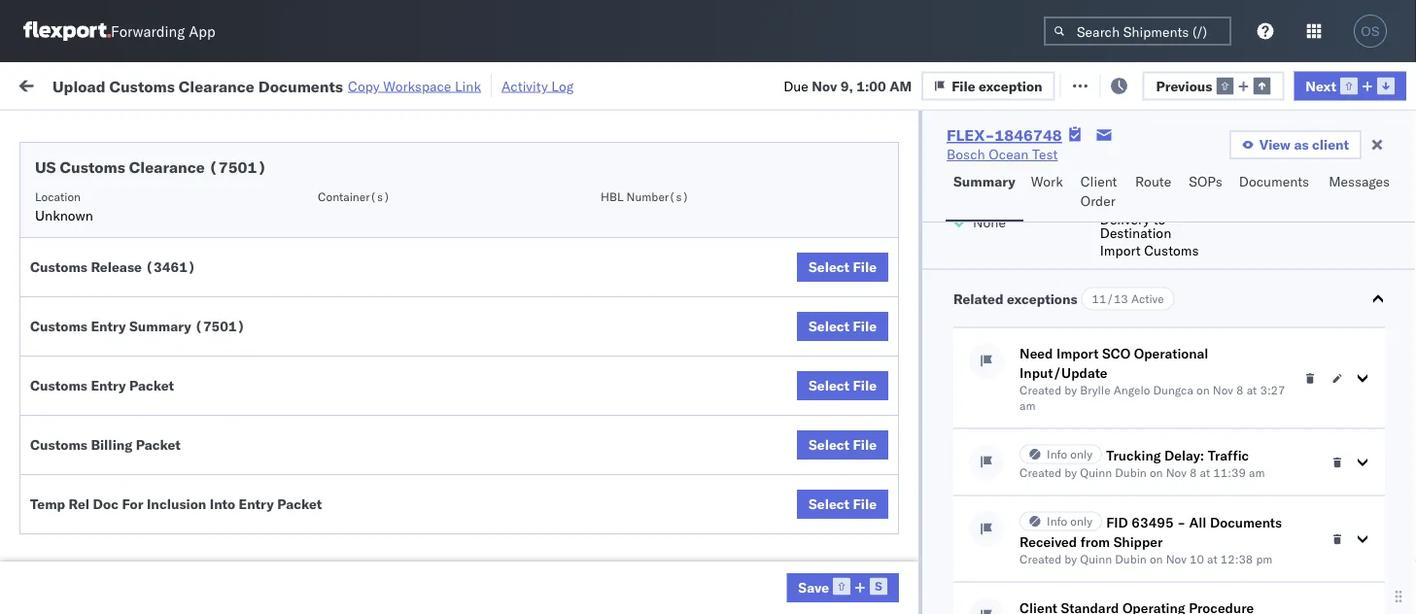 Task type: locate. For each thing, give the bounding box(es) containing it.
save button
[[787, 574, 900, 603]]

1:59 am cdt, nov 5, 2022 for second schedule pickup from los angeles, ca button from the bottom
[[313, 409, 485, 426]]

1 horizontal spatial work
[[1032, 173, 1063, 190]]

upload customs clearance documents
[[45, 184, 213, 221]]

info up received
[[1047, 515, 1068, 529]]

2 vertical spatial entry
[[239, 496, 274, 513]]

cst,
[[372, 494, 402, 511], [371, 537, 401, 554]]

2 hl from the top
[[1404, 280, 1417, 297]]

1 vertical spatial quinn
[[1081, 553, 1112, 567]]

1 vertical spatial summary
[[129, 318, 191, 335]]

customs down workitem button
[[92, 184, 147, 201]]

0 vertical spatial 8
[[1237, 384, 1244, 398]]

1 schedule pickup from los angeles, ca from the top
[[45, 270, 262, 306]]

schedule delivery appointment button
[[45, 236, 239, 257], [45, 364, 239, 386], [45, 492, 239, 514]]

0 vertical spatial info only
[[1047, 448, 1093, 462]]

abcdefg7845 for schedule delivery appointment
[[1324, 494, 1417, 511]]

info only for trucking
[[1047, 448, 1093, 462]]

1 hlxu6269489, from the top
[[1301, 237, 1401, 254]]

1:59 am cdt, nov 5, 2022 for first schedule pickup from los angeles, ca button from the top of the page
[[313, 281, 485, 298]]

consignee
[[848, 159, 904, 174]]

3 by from the top
[[1065, 553, 1078, 567]]

0 vertical spatial schedule delivery appointment link
[[45, 236, 239, 255]]

packet down "customs entry summary (7501)"
[[129, 377, 174, 394]]

0 vertical spatial (7501)
[[209, 158, 267, 177]]

1889466 for confirm pickup from los angeles, ca
[[1115, 537, 1174, 554]]

dubin
[[1115, 466, 1147, 481], [1115, 553, 1147, 567]]

import work button
[[156, 62, 253, 106]]

traffic
[[1208, 447, 1250, 464]]

ceau7522281, hlxu6269489, hl for 4th schedule pickup from los angeles, ca link from the bottom
[[1198, 280, 1417, 297]]

0 vertical spatial quinn
[[1081, 466, 1112, 481]]

cst, for pm
[[371, 537, 401, 554]]

1846748 down angelo
[[1115, 409, 1174, 426]]

at
[[386, 75, 398, 92], [1247, 384, 1258, 398], [1200, 466, 1211, 481], [1208, 553, 1218, 567]]

3 1889466 from the top
[[1115, 537, 1174, 554]]

bosch ocean test
[[947, 146, 1058, 163], [721, 238, 833, 255], [848, 238, 959, 255], [721, 281, 833, 298], [848, 281, 959, 298], [721, 323, 833, 340], [848, 323, 959, 340], [721, 366, 833, 383], [848, 366, 959, 383], [721, 409, 833, 426], [848, 409, 959, 426], [721, 452, 833, 469], [848, 452, 959, 469], [721, 494, 833, 511], [848, 494, 959, 511], [721, 537, 833, 554], [848, 537, 959, 554], [721, 580, 833, 597], [848, 580, 959, 597]]

2 vertical spatial packet
[[277, 496, 322, 513]]

5 fcl from the top
[[638, 537, 663, 554]]

next
[[1306, 77, 1337, 94]]

bosch
[[947, 146, 986, 163], [721, 238, 760, 255], [848, 238, 886, 255], [721, 281, 760, 298], [848, 281, 886, 298], [721, 323, 760, 340], [848, 323, 886, 340], [721, 366, 760, 383], [848, 366, 886, 383], [721, 409, 760, 426], [848, 409, 886, 426], [721, 452, 760, 469], [848, 452, 886, 469], [721, 494, 760, 511], [848, 494, 886, 511], [721, 537, 760, 554], [848, 537, 886, 554], [721, 580, 760, 597], [848, 580, 886, 597]]

schedule pickup from los angeles, ca up "customs entry summary (7501)"
[[45, 270, 262, 306]]

0 vertical spatial summary
[[954, 173, 1016, 190]]

1 vertical spatial dec
[[405, 537, 430, 554]]

ceau7522281, hlxu6269489, hl
[[1198, 237, 1417, 254], [1198, 280, 1417, 297], [1198, 323, 1417, 340], [1198, 366, 1417, 383], [1198, 408, 1417, 425]]

select for customs entry packet
[[809, 377, 850, 394]]

los inside confirm pickup from los angeles, ca
[[175, 527, 197, 544]]

1 vertical spatial 8
[[1190, 466, 1197, 481]]

3 select file from the top
[[809, 377, 877, 394]]

3 5, from the top
[[435, 409, 448, 426]]

select file button for customs entry summary (7501)
[[797, 312, 889, 341]]

abcdefg7845 for confirm pickup from los angeles, ca
[[1324, 537, 1417, 554]]

at left 3:27
[[1247, 384, 1258, 398]]

schedule pickup from los angeles, ca button up temp rel doc for inclusion into entry packet
[[45, 440, 276, 481]]

2 fcl from the top
[[638, 238, 663, 255]]

ca up customs billing packet
[[45, 418, 63, 435]]

mbl/mawb
[[1324, 159, 1392, 174]]

delivery down order
[[1100, 211, 1150, 228]]

select for customs billing packet
[[809, 437, 850, 454]]

1 vertical spatial 5,
[[435, 281, 448, 298]]

8 resize handle column header from the left
[[1291, 151, 1315, 615]]

ca up customs entry packet
[[45, 332, 63, 349]]

1 5, from the top
[[435, 238, 448, 255]]

0 vertical spatial schedule delivery appointment
[[45, 237, 239, 254]]

ymluw236679
[[1324, 195, 1417, 212]]

0 vertical spatial clearance
[[179, 76, 255, 96]]

packet right billing
[[136, 437, 181, 454]]

dec left 14,
[[406, 494, 431, 511]]

1 vertical spatial appointment
[[159, 365, 239, 382]]

file exception up flex-1846748 link
[[952, 77, 1043, 94]]

lhuu7894563, uetu5238478 for schedule delivery appointment
[[1198, 494, 1397, 511]]

2 select file button from the top
[[797, 312, 889, 341]]

from inside fid 63495 - all documents received from shipper
[[1081, 534, 1111, 551]]

2 vertical spatial by
[[1065, 553, 1078, 567]]

1 vertical spatial dubin
[[1115, 553, 1147, 567]]

select for customs entry summary (7501)
[[809, 318, 850, 335]]

schedule delivery appointment up the release
[[45, 237, 239, 254]]

0 vertical spatial import
[[164, 75, 208, 92]]

5, for 3rd schedule pickup from los angeles, ca link
[[435, 409, 448, 426]]

lhuu7894563, down 3:27
[[1198, 451, 1298, 468]]

dubin down trucking
[[1115, 466, 1147, 481]]

2 info only from the top
[[1047, 515, 1093, 529]]

pickup down customs entry packet
[[106, 398, 148, 415]]

client order button
[[1073, 164, 1128, 222]]

schedule pickup from los angeles, ca button down (3461)
[[45, 312, 276, 352]]

select file for customs entry summary (7501)
[[809, 318, 877, 335]]

1846748
[[995, 125, 1063, 145], [1115, 238, 1174, 255], [1115, 281, 1174, 298], [1115, 323, 1174, 340], [1115, 366, 1174, 383], [1115, 409, 1174, 426]]

2 created from the top
[[1020, 466, 1062, 481]]

clearance down app
[[179, 76, 255, 96]]

by for trucking
[[1065, 466, 1078, 481]]

location unknown
[[35, 189, 93, 224]]

los
[[183, 270, 205, 287], [183, 313, 205, 330], [183, 398, 205, 415], [183, 441, 205, 458], [175, 527, 197, 544]]

packet for customs entry packet
[[129, 377, 174, 394]]

1 ca from the top
[[45, 289, 63, 306]]

cdt,
[[372, 195, 403, 212], [372, 238, 403, 255], [372, 281, 403, 298], [372, 409, 403, 426]]

1 resize handle column header from the left
[[278, 151, 301, 615]]

info for trucking delay: traffic
[[1047, 448, 1068, 462]]

info left trucking
[[1047, 448, 1068, 462]]

schedule pickup from los angeles, ca up for
[[45, 441, 262, 477]]

import work
[[164, 75, 245, 92]]

clearance for upload customs clearance documents copy workspace link
[[179, 76, 255, 96]]

schedule delivery appointment button up confirm pickup from los angeles, ca
[[45, 492, 239, 514]]

rel
[[69, 496, 90, 513]]

packet for customs billing packet
[[136, 437, 181, 454]]

actions
[[1358, 159, 1399, 174]]

1 by from the top
[[1065, 384, 1078, 398]]

uetu5238478 for schedule pickup from los angeles, ca
[[1302, 451, 1397, 468]]

pickup inside confirm pickup from los angeles, ca
[[98, 527, 140, 544]]

4 lhuu7894563, from the top
[[1198, 580, 1298, 597]]

created by quinn dubin on nov 10 at 12:38 pm
[[1020, 553, 1273, 567]]

select file button for temp rel doc for inclusion into entry packet
[[797, 490, 889, 519]]

brylle
[[1081, 384, 1111, 398]]

schedule delivery appointment up confirm pickup from los angeles, ca
[[45, 493, 239, 510]]

on
[[475, 75, 491, 92], [1197, 384, 1210, 398], [1150, 466, 1163, 481], [1150, 553, 1163, 567]]

confirm pickup from los angeles, ca link
[[45, 526, 276, 564]]

0 horizontal spatial am
[[1020, 399, 1036, 414]]

schedule pickup from los angeles, ca link down (3461)
[[45, 312, 276, 351]]

4 ceau7522281, from the top
[[1198, 366, 1298, 383]]

(7501) down (3461)
[[195, 318, 245, 335]]

lhuu7894563, for schedule pickup from los angeles, ca
[[1198, 451, 1298, 468]]

1 vertical spatial work
[[1032, 173, 1063, 190]]

created inside need import sco operational input/update created by brylle angelo dungca on nov 8 at 3:27 am
[[1020, 384, 1062, 398]]

file for customs release (3461)
[[853, 259, 877, 276]]

5 select from the top
[[809, 496, 850, 513]]

from down fid
[[1081, 534, 1111, 551]]

flex-1846748 link
[[947, 125, 1063, 145]]

(3461)
[[145, 259, 196, 276]]

1 flex-1889466 from the top
[[1073, 452, 1174, 469]]

clearance for us customs clearance (7501)
[[129, 158, 205, 177]]

pickup
[[106, 270, 148, 287], [106, 313, 148, 330], [106, 398, 148, 415], [106, 441, 148, 458], [98, 527, 140, 544]]

- down "container numbers" button
[[1259, 211, 1267, 228]]

packet
[[129, 377, 174, 394], [136, 437, 181, 454], [277, 496, 322, 513]]

documents down view
[[1240, 173, 1310, 190]]

3 hlxu6269489, from the top
[[1301, 323, 1401, 340]]

from down temp rel doc for inclusion into entry packet
[[143, 527, 172, 544]]

(7501) up upload customs clearance documents link
[[209, 158, 267, 177]]

1 vertical spatial (7501)
[[195, 318, 245, 335]]

2 horizontal spatial import
[[1100, 242, 1141, 259]]

entry up customs billing packet
[[91, 377, 126, 394]]

hlxu6269489,
[[1301, 237, 1401, 254], [1301, 280, 1401, 297], [1301, 323, 1401, 340], [1301, 366, 1401, 383], [1301, 408, 1401, 425]]

5,
[[435, 238, 448, 255], [435, 281, 448, 298], [435, 409, 448, 426]]

2 vertical spatial 1:59 am cdt, nov 5, 2022
[[313, 409, 485, 426]]

entry right into
[[239, 496, 274, 513]]

2 vertical spatial 5,
[[435, 409, 448, 426]]

0 vertical spatial am
[[1020, 399, 1036, 414]]

flex-1889466 for schedule delivery appointment
[[1073, 494, 1174, 511]]

3 lhuu7894563, from the top
[[1198, 537, 1298, 554]]

1 vertical spatial 1:59 am cdt, nov 5, 2022
[[313, 281, 485, 298]]

schedule pickup from los angeles, ca link up temp rel doc for inclusion into entry packet
[[45, 440, 276, 479]]

0 horizontal spatial import
[[164, 75, 208, 92]]

2 vertical spatial schedule delivery appointment link
[[45, 492, 239, 512]]

delivery inside "delivery to destination import customs"
[[1100, 211, 1150, 228]]

0 vertical spatial packet
[[129, 377, 174, 394]]

2 horizontal spatial -
[[1259, 211, 1267, 228]]

1 horizontal spatial import
[[1057, 345, 1099, 362]]

1 vertical spatial schedule delivery appointment button
[[45, 364, 239, 386]]

uetu5238478 for confirm pickup from los angeles, ca
[[1302, 537, 1397, 554]]

1 horizontal spatial 8
[[1237, 384, 1244, 398]]

0 vertical spatial upload
[[53, 76, 106, 96]]

by inside need import sco operational input/update created by brylle angelo dungca on nov 8 at 3:27 am
[[1065, 384, 1078, 398]]

1 vertical spatial info only
[[1047, 515, 1093, 529]]

1 1889466 from the top
[[1115, 452, 1174, 469]]

info only left trucking
[[1047, 448, 1093, 462]]

flex-1846748 down flex-1660288 at top right
[[1073, 238, 1174, 255]]

flex-1846748 up angelo
[[1073, 366, 1174, 383]]

risk
[[401, 75, 424, 92]]

Search Shipments (/) text field
[[1044, 17, 1232, 46]]

batch action
[[1308, 75, 1393, 92]]

related
[[954, 291, 1004, 308]]

205 on track
[[447, 75, 526, 92]]

schedule delivery appointment button down "customs entry summary (7501)"
[[45, 364, 239, 386]]

4 1889466 from the top
[[1115, 580, 1174, 597]]

0 vertical spatial dec
[[406, 494, 431, 511]]

ceau7522281, for 2nd schedule pickup from los angeles, ca link
[[1198, 323, 1298, 340]]

(7501) for us customs clearance (7501)
[[209, 158, 267, 177]]

flexport. image
[[23, 21, 111, 41]]

pickup up for
[[106, 441, 148, 458]]

flex-1889466 for schedule pickup from los angeles, ca
[[1073, 452, 1174, 469]]

created for trucking delay: traffic
[[1020, 466, 1062, 481]]

received
[[1020, 534, 1077, 551]]

flex
[[1042, 159, 1064, 174]]

upload up unknown
[[45, 184, 89, 201]]

3 flex-1889466 from the top
[[1073, 537, 1174, 554]]

1 horizontal spatial am
[[1249, 466, 1265, 481]]

3 ceau7522281, hlxu6269489, hl from the top
[[1198, 323, 1417, 340]]

2 vertical spatial schedule delivery appointment
[[45, 493, 239, 510]]

appointment for 1:59 am cdt, nov 5, 2022
[[159, 237, 239, 254]]

2 select from the top
[[809, 318, 850, 335]]

1 vertical spatial upload
[[45, 184, 89, 201]]

work left id
[[1032, 173, 1063, 190]]

2 flex-1889466 from the top
[[1073, 494, 1174, 511]]

3 1:59 am cdt, nov 5, 2022 from the top
[[313, 409, 485, 426]]

sops
[[1189, 173, 1223, 190]]

lhuu7894563, down 11:39
[[1198, 494, 1298, 511]]

10
[[1190, 553, 1205, 567]]

- left all
[[1178, 514, 1186, 531]]

1 vertical spatial packet
[[136, 437, 181, 454]]

0 horizontal spatial summary
[[129, 318, 191, 335]]

quinn down fid
[[1081, 553, 1112, 567]]

appointment up confirm pickup from los angeles, ca link on the left
[[159, 493, 239, 510]]

hl
[[1404, 237, 1417, 254], [1404, 280, 1417, 297], [1404, 323, 1417, 340], [1404, 366, 1417, 383], [1404, 408, 1417, 425]]

1 ocean fcl from the top
[[595, 195, 663, 212]]

3 lhuu7894563, uetu5238478 from the top
[[1198, 537, 1397, 554]]

6 resize handle column header from the left
[[1009, 151, 1033, 615]]

lhuu7894563, for schedule delivery appointment
[[1198, 494, 1298, 511]]

appointment down "customs entry summary (7501)"
[[159, 365, 239, 382]]

at left 11:39
[[1200, 466, 1211, 481]]

flex-1846748 button
[[1042, 233, 1178, 260], [1042, 233, 1178, 260], [1042, 276, 1178, 303], [1042, 276, 1178, 303], [1042, 318, 1178, 346], [1042, 318, 1178, 346], [1042, 361, 1178, 388], [1042, 361, 1178, 388], [1042, 404, 1178, 431], [1042, 404, 1178, 431]]

pickup for 2nd schedule pickup from los angeles, ca link
[[106, 313, 148, 330]]

only for fid
[[1071, 515, 1093, 529]]

1:00
[[857, 77, 886, 94]]

0 vertical spatial by
[[1065, 384, 1078, 398]]

2 vertical spatial import
[[1057, 345, 1099, 362]]

0 vertical spatial 1:59 am cdt, nov 5, 2022
[[313, 238, 485, 255]]

1 appointment from the top
[[159, 237, 239, 254]]

los for 4th schedule pickup from los angeles, ca link from the bottom
[[183, 270, 205, 287]]

1 ceau7522281, from the top
[[1198, 237, 1298, 254]]

flex-1660288 button
[[1042, 190, 1178, 217], [1042, 190, 1178, 217]]

lhuu7894563, down 12:38
[[1198, 580, 1298, 597]]

file exception down search shipments (/) text box
[[1085, 75, 1176, 92]]

select file button for customs billing packet
[[797, 431, 889, 460]]

confirm
[[45, 527, 94, 544]]

los for confirm pickup from los angeles, ca link on the left
[[175, 527, 197, 544]]

upload for upload customs clearance documents
[[45, 184, 89, 201]]

am right 11:39
[[1249, 466, 1265, 481]]

0 vertical spatial work
[[211, 75, 245, 92]]

client order
[[1081, 173, 1118, 210]]

am down input/update
[[1020, 399, 1036, 414]]

copy workspace link button
[[348, 77, 481, 94]]

1 ceau7522281, hlxu6269489, hl from the top
[[1198, 237, 1417, 254]]

lhuu7894563, for confirm pickup from los angeles, ca
[[1198, 537, 1298, 554]]

schedule pickup from los angeles, ca up billing
[[45, 398, 262, 435]]

4 resize handle column header from the left
[[688, 151, 712, 615]]

1 schedule delivery appointment link from the top
[[45, 236, 239, 255]]

quinn down trucking
[[1081, 466, 1112, 481]]

schedule delivery appointment
[[45, 237, 239, 254], [45, 365, 239, 382], [45, 493, 239, 510]]

1 vertical spatial only
[[1071, 515, 1093, 529]]

2 lhuu7894563, from the top
[[1198, 494, 1298, 511]]

upload
[[53, 76, 106, 96], [45, 184, 89, 201]]

flex-1889466 button
[[1042, 447, 1178, 474], [1042, 447, 1178, 474], [1042, 490, 1178, 517], [1042, 490, 1178, 517], [1042, 532, 1178, 560], [1042, 532, 1178, 560], [1042, 575, 1178, 602], [1042, 575, 1178, 602]]

ocean fcl
[[595, 195, 663, 212], [595, 238, 663, 255], [595, 281, 663, 298], [595, 409, 663, 426], [595, 537, 663, 554]]

schedule delivery appointment button up the release
[[45, 236, 239, 257]]

1 abcdefg7845 from the top
[[1324, 452, 1417, 469]]

previous button
[[1143, 71, 1285, 100]]

at left risk
[[386, 75, 398, 92]]

2022
[[460, 195, 494, 212], [451, 238, 485, 255], [451, 281, 485, 298], [451, 409, 485, 426], [459, 494, 493, 511], [458, 537, 492, 554]]

1 schedule delivery appointment from the top
[[45, 237, 239, 254]]

2 dubin from the top
[[1115, 553, 1147, 567]]

work down app
[[211, 75, 245, 92]]

2 quinn from the top
[[1081, 553, 1112, 567]]

entry down customs release (3461)
[[91, 318, 126, 335]]

1 vertical spatial schedule delivery appointment link
[[45, 364, 239, 384]]

3 schedule delivery appointment from the top
[[45, 493, 239, 510]]

1 vertical spatial cst,
[[371, 537, 401, 554]]

summary inside button
[[954, 173, 1016, 190]]

customs up customs entry packet
[[30, 318, 87, 335]]

2 vertical spatial schedule delivery appointment button
[[45, 492, 239, 514]]

uetu5238478 for schedule delivery appointment
[[1302, 494, 1397, 511]]

0 vertical spatial 5,
[[435, 238, 448, 255]]

8
[[1237, 384, 1244, 398], [1190, 466, 1197, 481]]

created for fid 63495 - all documents received from shipper
[[1020, 553, 1062, 567]]

0 vertical spatial appointment
[[159, 237, 239, 254]]

1 vertical spatial schedule delivery appointment
[[45, 365, 239, 382]]

info only for fid
[[1047, 515, 1093, 529]]

3 hl from the top
[[1404, 323, 1417, 340]]

only left fid
[[1071, 515, 1093, 529]]

hlxu6269489, for 2nd schedule pickup from los angeles, ca link
[[1301, 323, 1401, 340]]

resize handle column header
[[278, 151, 301, 615], [494, 151, 517, 615], [562, 151, 585, 615], [688, 151, 712, 615], [815, 151, 838, 615], [1009, 151, 1033, 615], [1165, 151, 1188, 615], [1291, 151, 1315, 615], [1382, 151, 1405, 615]]

destination
[[1100, 225, 1172, 242]]

0 vertical spatial created
[[1020, 384, 1062, 398]]

1 lhuu7894563, uetu5238478 from the top
[[1198, 451, 1397, 468]]

flex-1846748 up flex at the right top of the page
[[947, 125, 1063, 145]]

by down received
[[1065, 553, 1078, 567]]

test
[[1033, 146, 1058, 163], [807, 238, 833, 255], [933, 238, 959, 255], [807, 281, 833, 298], [933, 281, 959, 298], [807, 323, 833, 340], [933, 323, 959, 340], [807, 366, 833, 383], [933, 366, 959, 383], [807, 409, 833, 426], [933, 409, 959, 426], [807, 452, 833, 469], [933, 452, 959, 469], [807, 494, 833, 511], [933, 494, 959, 511], [807, 537, 833, 554], [933, 537, 959, 554], [807, 580, 833, 597], [933, 580, 959, 597]]

0 horizontal spatial 8
[[1190, 466, 1197, 481]]

0 vertical spatial dubin
[[1115, 466, 1147, 481]]

summary down bosch ocean test link
[[954, 173, 1016, 190]]

nov inside need import sco operational input/update created by brylle angelo dungca on nov 8 at 3:27 am
[[1213, 384, 1234, 398]]

batch action button
[[1278, 70, 1406, 99]]

created down received
[[1020, 553, 1062, 567]]

9 resize handle column header from the left
[[1382, 151, 1405, 615]]

upload inside upload customs clearance documents
[[45, 184, 89, 201]]

upload customs clearance documents copy workspace link
[[53, 76, 481, 96]]

hlxu6269489, for 3rd schedule pickup from los angeles, ca link
[[1301, 408, 1401, 425]]

2 vertical spatial created
[[1020, 553, 1062, 567]]

ca inside confirm pickup from los angeles, ca
[[45, 546, 63, 563]]

3 schedule delivery appointment link from the top
[[45, 492, 239, 512]]

0 vertical spatial cst,
[[372, 494, 402, 511]]

5 select file button from the top
[[797, 490, 889, 519]]

schedule delivery appointment link down "customs entry summary (7501)"
[[45, 364, 239, 384]]

schedule delivery appointment down "customs entry summary (7501)"
[[45, 365, 239, 382]]

3 schedule pickup from los angeles, ca link from the top
[[45, 397, 276, 436]]

view as client
[[1260, 136, 1350, 153]]

customs down forwarding
[[109, 76, 175, 96]]

summary down (3461)
[[129, 318, 191, 335]]

pickup down doc
[[98, 527, 140, 544]]

route
[[1136, 173, 1172, 190]]

documents down workitem
[[45, 204, 115, 221]]

os button
[[1349, 9, 1393, 53]]

order
[[1081, 193, 1116, 210]]

schedule pickup from los angeles, ca link up billing
[[45, 397, 276, 436]]

2 ceau7522281, from the top
[[1198, 280, 1298, 297]]

2 uetu5238478 from the top
[[1302, 494, 1397, 511]]

1 horizontal spatial summary
[[954, 173, 1016, 190]]

1 vertical spatial by
[[1065, 466, 1078, 481]]

import down app
[[164, 75, 208, 92]]

appointment up (3461)
[[159, 237, 239, 254]]

1 quinn from the top
[[1081, 466, 1112, 481]]

clearance inside upload customs clearance documents
[[151, 184, 213, 201]]

3 ceau7522281, from the top
[[1198, 323, 1298, 340]]

2 ceau7522281, hlxu6269489, hl from the top
[[1198, 280, 1417, 297]]

4 ocean fcl from the top
[[595, 409, 663, 426]]

5 hlxu6269489, from the top
[[1301, 408, 1401, 425]]

lhuu7894563, uetu5238478
[[1198, 451, 1397, 468], [1198, 494, 1397, 511], [1198, 537, 1397, 554], [1198, 580, 1397, 597]]

1889466 for schedule delivery appointment
[[1115, 494, 1174, 511]]

exception up flex-1846748 link
[[979, 77, 1043, 94]]

schedule pickup from los angeles, ca link
[[45, 269, 276, 308], [45, 312, 276, 351], [45, 397, 276, 436], [45, 440, 276, 479]]

numbers
[[1198, 167, 1246, 181]]

1 dubin from the top
[[1115, 466, 1147, 481]]

quinn for fid
[[1081, 553, 1112, 567]]

4 test123456 from the top
[[1324, 409, 1406, 426]]

los for 3rd schedule pickup from los angeles, ca link
[[183, 398, 205, 415]]

1846748 down active on the top right of the page
[[1115, 323, 1174, 340]]

trucking
[[1107, 447, 1161, 464]]

(7501)
[[209, 158, 267, 177], [195, 318, 245, 335]]

0 horizontal spatial -
[[1178, 514, 1186, 531]]

clearance up upload customs clearance documents link
[[129, 158, 205, 177]]

- inside fid 63495 - all documents received from shipper
[[1178, 514, 1186, 531]]

1 lhuu7894563, from the top
[[1198, 451, 1298, 468]]

0 vertical spatial schedule delivery appointment button
[[45, 236, 239, 257]]

1 vertical spatial created
[[1020, 466, 1062, 481]]

into
[[210, 496, 235, 513]]

ceau7522281, hlxu6269489, hl for 2nd schedule pickup from los angeles, ca link
[[1198, 323, 1417, 340]]

clearance
[[179, 76, 255, 96], [129, 158, 205, 177], [151, 184, 213, 201]]

1 schedule delivery appointment button from the top
[[45, 236, 239, 257]]

1 vertical spatial import
[[1100, 242, 1141, 259]]

5 select file from the top
[[809, 496, 877, 513]]

info only up received
[[1047, 515, 1093, 529]]

info only
[[1047, 448, 1093, 462], [1047, 515, 1093, 529]]

cst, up 6:00 pm cst, dec 23, 2022
[[372, 494, 402, 511]]

exception down search shipments (/) text box
[[1113, 75, 1176, 92]]

2 vertical spatial appointment
[[159, 493, 239, 510]]

schedule
[[45, 237, 102, 254], [45, 270, 102, 287], [45, 313, 102, 330], [45, 365, 102, 382], [45, 398, 102, 415], [45, 441, 102, 458], [45, 493, 102, 510]]

upload up by:
[[53, 76, 106, 96]]

8 down 'delay:' at right
[[1190, 466, 1197, 481]]

summary button
[[946, 164, 1024, 222]]

trucking delay: traffic
[[1107, 447, 1250, 464]]

0 vertical spatial entry
[[91, 318, 126, 335]]

cst, right pm
[[371, 537, 401, 554]]

0 vertical spatial info
[[1047, 448, 1068, 462]]

1 vertical spatial info
[[1047, 515, 1068, 529]]

Search Work text field
[[764, 70, 976, 99]]

4 abcdefg7845 from the top
[[1324, 580, 1417, 597]]

work
[[211, 75, 245, 92], [1032, 173, 1063, 190]]

client
[[1081, 173, 1118, 190]]

flex-1889466 for confirm pickup from los angeles, ca
[[1073, 537, 1174, 554]]

customs down the to
[[1145, 242, 1199, 259]]

2 5, from the top
[[435, 281, 448, 298]]

only left trucking
[[1071, 448, 1093, 462]]

2 lhuu7894563, uetu5238478 from the top
[[1198, 494, 1397, 511]]

pickup down the release
[[106, 313, 148, 330]]

2 vertical spatial clearance
[[151, 184, 213, 201]]

1 vertical spatial entry
[[91, 377, 126, 394]]

3 select file button from the top
[[797, 371, 889, 401]]

confirm pickup from los angeles, ca button
[[45, 526, 276, 566]]

schedule delivery appointment link
[[45, 236, 239, 255], [45, 364, 239, 384], [45, 492, 239, 512]]

4 select from the top
[[809, 437, 850, 454]]

delivery up the release
[[106, 237, 156, 254]]

8 left 3:27
[[1237, 384, 1244, 398]]

2 hlxu6269489, from the top
[[1301, 280, 1401, 297]]

4 select file button from the top
[[797, 431, 889, 460]]

pickup for confirm pickup from los angeles, ca link on the left
[[98, 527, 140, 544]]

customs release (3461)
[[30, 259, 196, 276]]

fcl
[[638, 195, 663, 212], [638, 238, 663, 255], [638, 281, 663, 298], [638, 409, 663, 426], [638, 537, 663, 554]]

fcl for confirm pickup from los angeles, ca link on the left
[[638, 537, 663, 554]]

0 vertical spatial only
[[1071, 448, 1093, 462]]

2 info from the top
[[1047, 515, 1068, 529]]

by up received
[[1065, 466, 1078, 481]]

2 abcdefg7845 from the top
[[1324, 494, 1417, 511]]

import down destination
[[1100, 242, 1141, 259]]

1 vertical spatial clearance
[[129, 158, 205, 177]]

3 1:59 from the top
[[313, 409, 343, 426]]



Task type: describe. For each thing, give the bounding box(es) containing it.
from inside confirm pickup from los angeles, ca
[[143, 527, 172, 544]]

schedule delivery appointment button for 1:59 am cdt, nov 5, 2022
[[45, 236, 239, 257]]

bosch ocean test link
[[947, 145, 1058, 164]]

2:00 am cdt, aug 19, 2022
[[313, 195, 494, 212]]

3 resize handle column header from the left
[[562, 151, 585, 615]]

my work
[[19, 70, 106, 97]]

2 ocean fcl from the top
[[595, 238, 663, 255]]

4 1:59 from the top
[[313, 494, 343, 511]]

2 schedule delivery appointment button from the top
[[45, 364, 239, 386]]

5 resize handle column header from the left
[[815, 151, 838, 615]]

1 horizontal spatial file exception
[[1085, 75, 1176, 92]]

1 cdt, from the top
[[372, 195, 403, 212]]

5 hl from the top
[[1404, 408, 1417, 425]]

container(s)
[[318, 189, 390, 204]]

on down trucking delay: traffic
[[1150, 466, 1163, 481]]

select file for customs entry packet
[[809, 377, 877, 394]]

ceau7522281, for 3rd schedule pickup from los angeles, ca link
[[1198, 408, 1298, 425]]

log
[[552, 77, 574, 94]]

delivery down "customs entry summary (7501)"
[[106, 365, 156, 382]]

pickup for 3rd schedule pickup from los angeles, ca link
[[106, 398, 148, 415]]

upload for upload customs clearance documents copy workspace link
[[53, 76, 106, 96]]

temp rel doc for inclusion into entry packet
[[30, 496, 322, 513]]

2 ca from the top
[[45, 332, 63, 349]]

1 test123456 from the top
[[1324, 281, 1406, 298]]

forwarding
[[111, 22, 185, 40]]

1 schedule pickup from los angeles, ca button from the top
[[45, 269, 276, 310]]

fcl for 4th schedule pickup from los angeles, ca link from the bottom
[[638, 281, 663, 298]]

angeles, inside confirm pickup from los angeles, ca
[[201, 527, 254, 544]]

1 1:59 from the top
[[313, 238, 343, 255]]

customs down by:
[[60, 158, 125, 177]]

2 schedule pickup from los angeles, ca from the top
[[45, 313, 262, 349]]

3 schedule pickup from los angeles, ca from the top
[[45, 398, 262, 435]]

messages button
[[1322, 164, 1401, 222]]

mbl/mawb num
[[1324, 159, 1417, 174]]

shipper
[[1114, 534, 1163, 551]]

dubin for trucking
[[1115, 466, 1147, 481]]

my
[[19, 70, 50, 97]]

hbl
[[601, 189, 624, 204]]

workspace
[[383, 77, 451, 94]]

4 hlxu6269489, from the top
[[1301, 366, 1401, 383]]

am inside need import sco operational input/update created by brylle angelo dungca on nov 8 at 3:27 am
[[1020, 399, 1036, 414]]

hlxu6269489, for 4th schedule pickup from los angeles, ca link from the bottom
[[1301, 280, 1401, 297]]

select file for temp rel doc for inclusion into entry packet
[[809, 496, 877, 513]]

message (0)
[[261, 75, 340, 92]]

from down customs entry packet
[[151, 398, 180, 415]]

at inside need import sco operational input/update created by brylle angelo dungca on nov 8 at 3:27 am
[[1247, 384, 1258, 398]]

next button
[[1294, 71, 1407, 100]]

select for customs release (3461)
[[809, 259, 850, 276]]

id
[[1067, 159, 1079, 174]]

on down shipper
[[1150, 553, 1163, 567]]

12:38
[[1221, 553, 1254, 567]]

7 resize handle column header from the left
[[1165, 151, 1188, 615]]

select file button for customs release (3461)
[[797, 253, 889, 282]]

1846748 up angelo
[[1115, 366, 1174, 383]]

flex-1846748 up sco
[[1073, 323, 1174, 340]]

customs up customs billing packet
[[30, 377, 87, 394]]

info for fid 63495 - all documents received from shipper
[[1047, 515, 1068, 529]]

on right 205
[[475, 75, 491, 92]]

release
[[91, 259, 142, 276]]

view as client button
[[1230, 130, 1362, 159]]

4 ca from the top
[[45, 460, 63, 477]]

0 horizontal spatial file exception
[[952, 77, 1043, 94]]

lhuu7894563, uetu5238478 for confirm pickup from los angeles, ca
[[1198, 537, 1397, 554]]

quinn for trucking
[[1081, 466, 1112, 481]]

us customs clearance (7501)
[[35, 158, 267, 177]]

1846748 down "delivery to destination import customs"
[[1115, 281, 1174, 298]]

- -
[[1247, 211, 1267, 228]]

4 schedule pickup from los angeles, ca button from the top
[[45, 440, 276, 481]]

flex-1846748 down destination
[[1073, 281, 1174, 298]]

3 schedule from the top
[[45, 313, 102, 330]]

dec for 14,
[[406, 494, 431, 511]]

1 schedule pickup from los angeles, ca link from the top
[[45, 269, 276, 308]]

documents left copy
[[258, 76, 343, 96]]

as
[[1295, 136, 1309, 153]]

due nov 9, 1:00 am
[[784, 77, 912, 94]]

3 cdt, from the top
[[372, 281, 403, 298]]

all
[[1190, 514, 1207, 531]]

1889466 for schedule pickup from los angeles, ca
[[1115, 452, 1174, 469]]

3 schedule pickup from los angeles, ca button from the top
[[45, 397, 276, 438]]

exceptions
[[1007, 291, 1078, 308]]

sops button
[[1182, 164, 1232, 222]]

number(s)
[[627, 189, 689, 204]]

documents inside 'documents' button
[[1240, 173, 1310, 190]]

at right 10
[[1208, 553, 1218, 567]]

2 schedule pickup from los angeles, ca button from the top
[[45, 312, 276, 352]]

2 schedule pickup from los angeles, ca link from the top
[[45, 312, 276, 351]]

inclusion
[[147, 496, 206, 513]]

by for fid
[[1065, 553, 1078, 567]]

entry for summary
[[91, 318, 126, 335]]

4 ceau7522281, hlxu6269489, hl from the top
[[1198, 366, 1417, 383]]

batch
[[1308, 75, 1347, 92]]

6:00 pm cst, dec 23, 2022
[[313, 537, 492, 554]]

(0)
[[315, 75, 340, 92]]

select for temp rel doc for inclusion into entry packet
[[809, 496, 850, 513]]

205
[[447, 75, 472, 92]]

1 schedule from the top
[[45, 237, 102, 254]]

link
[[455, 77, 481, 94]]

3 test123456 from the top
[[1324, 366, 1406, 383]]

schedule delivery appointment for 1:59 am cdt, nov 5, 2022
[[45, 237, 239, 254]]

5, for 4th schedule pickup from los angeles, ca link from the bottom
[[435, 281, 448, 298]]

previous
[[1157, 77, 1213, 94]]

upload customs clearance documents link
[[45, 183, 276, 222]]

need
[[1020, 345, 1053, 362]]

0 horizontal spatial work
[[211, 75, 245, 92]]

5 schedule from the top
[[45, 398, 102, 415]]

2 schedule delivery appointment from the top
[[45, 365, 239, 382]]

billing
[[91, 437, 133, 454]]

7 schedule from the top
[[45, 493, 102, 510]]

container numbers
[[1198, 151, 1250, 181]]

work button
[[1024, 164, 1073, 222]]

entry for packet
[[91, 377, 126, 394]]

1 horizontal spatial exception
[[1113, 75, 1176, 92]]

confirm pickup from los angeles, ca
[[45, 527, 254, 563]]

pickup for fourth schedule pickup from los angeles, ca link from the top
[[106, 441, 148, 458]]

1846748 up flex at the right top of the page
[[995, 125, 1063, 145]]

customs inside upload customs clearance documents
[[92, 184, 147, 201]]

pm
[[1257, 553, 1273, 567]]

from down (3461)
[[151, 313, 180, 330]]

4 lhuu7894563, uetu5238478 from the top
[[1198, 580, 1397, 597]]

4 schedule pickup from los angeles, ca link from the top
[[45, 440, 276, 479]]

documents inside fid 63495 - all documents received from shipper
[[1211, 514, 1283, 531]]

2 cdt, from the top
[[372, 238, 403, 255]]

4 hl from the top
[[1404, 366, 1417, 383]]

select file for customs billing packet
[[809, 437, 877, 454]]

dubin for fid
[[1115, 553, 1147, 567]]

from right billing
[[151, 441, 180, 458]]

1846748 down the to
[[1115, 238, 1174, 255]]

select file button for customs entry packet
[[797, 371, 889, 401]]

14,
[[435, 494, 456, 511]]

3 ocean fcl from the top
[[595, 281, 663, 298]]

8 inside need import sco operational input/update created by brylle angelo dungca on nov 8 at 3:27 am
[[1237, 384, 1244, 398]]

import inside "delivery to destination import customs"
[[1100, 242, 1141, 259]]

none
[[973, 214, 1006, 231]]

delivery up confirm pickup from los angeles, ca
[[106, 493, 156, 510]]

lhuu7894563, uetu5238478 for schedule pickup from los angeles, ca
[[1198, 451, 1397, 468]]

19,
[[436, 195, 457, 212]]

import inside need import sco operational input/update created by brylle angelo dungca on nov 8 at 3:27 am
[[1057, 345, 1099, 362]]

save
[[799, 579, 830, 596]]

dec for 23,
[[405, 537, 430, 554]]

los for 2nd schedule pickup from los angeles, ca link
[[183, 313, 205, 330]]

4 uetu5238478 from the top
[[1302, 580, 1397, 597]]

due
[[784, 77, 809, 94]]

only for trucking
[[1071, 448, 1093, 462]]

2 resize handle column header from the left
[[494, 151, 517, 615]]

fid
[[1107, 514, 1129, 531]]

ceau7522281, hlxu6269489, hl for 3rd schedule pickup from los angeles, ca link
[[1198, 408, 1417, 425]]

container
[[1198, 151, 1250, 166]]

2 schedule from the top
[[45, 270, 102, 287]]

pm
[[346, 537, 367, 554]]

customs down unknown
[[30, 259, 87, 276]]

file for temp rel doc for inclusion into entry packet
[[853, 496, 877, 513]]

3:27
[[1261, 384, 1286, 398]]

1 vertical spatial am
[[1249, 466, 1265, 481]]

from right the release
[[151, 270, 180, 287]]

client
[[1313, 136, 1350, 153]]

customs inside "delivery to destination import customs"
[[1145, 242, 1199, 259]]

input/update
[[1020, 365, 1108, 382]]

clearance for upload customs clearance documents
[[151, 184, 213, 201]]

for
[[122, 496, 143, 513]]

1 1:59 am cdt, nov 5, 2022 from the top
[[313, 238, 485, 255]]

temp
[[30, 496, 65, 513]]

sco
[[1103, 345, 1131, 362]]

file for customs entry summary (7501)
[[853, 318, 877, 335]]

2 test123456 from the top
[[1324, 323, 1406, 340]]

documents inside upload customs clearance documents
[[45, 204, 115, 221]]

4 cdt, from the top
[[372, 409, 403, 426]]

4 schedule from the top
[[45, 365, 102, 382]]

schedule delivery appointment for 1:59 am cst, dec 14, 2022
[[45, 493, 239, 510]]

6 schedule from the top
[[45, 441, 102, 458]]

workitem button
[[12, 155, 282, 174]]

6:00
[[313, 537, 343, 554]]

select file for customs release (3461)
[[809, 259, 877, 276]]

759 at risk
[[357, 75, 424, 92]]

abcdefg7845 for schedule pickup from los angeles, ca
[[1324, 452, 1417, 469]]

fcl for 3rd schedule pickup from los angeles, ca link
[[638, 409, 663, 426]]

0 horizontal spatial exception
[[979, 77, 1043, 94]]

schedule delivery appointment link for 1:59 am cst, dec 14, 2022
[[45, 492, 239, 512]]

schedule delivery appointment link for 1:59 am cdt, nov 5, 2022
[[45, 236, 239, 255]]

1 fcl from the top
[[638, 195, 663, 212]]

hbl number(s)
[[601, 189, 689, 204]]

flex-1846748 down angelo
[[1073, 409, 1174, 426]]

2 appointment from the top
[[159, 365, 239, 382]]

customs left billing
[[30, 437, 87, 454]]

work
[[56, 70, 106, 97]]

num
[[1395, 159, 1417, 174]]

route button
[[1128, 164, 1182, 222]]

to
[[1154, 211, 1166, 228]]

file for customs billing packet
[[853, 437, 877, 454]]

cst, for am
[[372, 494, 402, 511]]

flex id button
[[1033, 155, 1169, 174]]

flex id
[[1042, 159, 1079, 174]]

activity log button
[[502, 74, 574, 98]]

pickup for 4th schedule pickup from los angeles, ca link from the bottom
[[106, 270, 148, 287]]

workitem
[[21, 159, 72, 174]]

4 schedule pickup from los angeles, ca from the top
[[45, 441, 262, 477]]

location
[[35, 189, 81, 204]]

filtered by:
[[19, 119, 89, 136]]

1660288
[[1115, 195, 1174, 212]]

los for fourth schedule pickup from los angeles, ca link from the top
[[183, 441, 205, 458]]

3 ca from the top
[[45, 418, 63, 435]]

1 hl from the top
[[1404, 237, 1417, 254]]

appointment for 1:59 am cst, dec 14, 2022
[[159, 493, 239, 510]]

11/13 active
[[1092, 292, 1165, 307]]

on inside need import sco operational input/update created by brylle angelo dungca on nov 8 at 3:27 am
[[1197, 384, 1210, 398]]

(7501) for customs entry summary (7501)
[[195, 318, 245, 335]]

message
[[261, 75, 315, 92]]

2 schedule delivery appointment link from the top
[[45, 364, 239, 384]]

file for customs entry packet
[[853, 377, 877, 394]]

import inside button
[[164, 75, 208, 92]]

customs entry summary (7501)
[[30, 318, 245, 335]]

os
[[1362, 24, 1380, 38]]

4 flex-1889466 from the top
[[1073, 580, 1174, 597]]

ceau7522281, for 4th schedule pickup from los angeles, ca link from the bottom
[[1198, 280, 1298, 297]]

fid 63495 - all documents received from shipper
[[1020, 514, 1283, 551]]

5 ocean fcl from the top
[[595, 537, 663, 554]]

upload customs clearance documents button
[[45, 183, 276, 224]]

2 1:59 from the top
[[313, 281, 343, 298]]

activity
[[502, 77, 548, 94]]

1 horizontal spatial -
[[1247, 211, 1255, 228]]

mbl/mawb num button
[[1315, 155, 1417, 174]]

schedule delivery appointment button for 1:59 am cst, dec 14, 2022
[[45, 492, 239, 514]]



Task type: vqa. For each thing, say whether or not it's contained in the screenshot.
have
no



